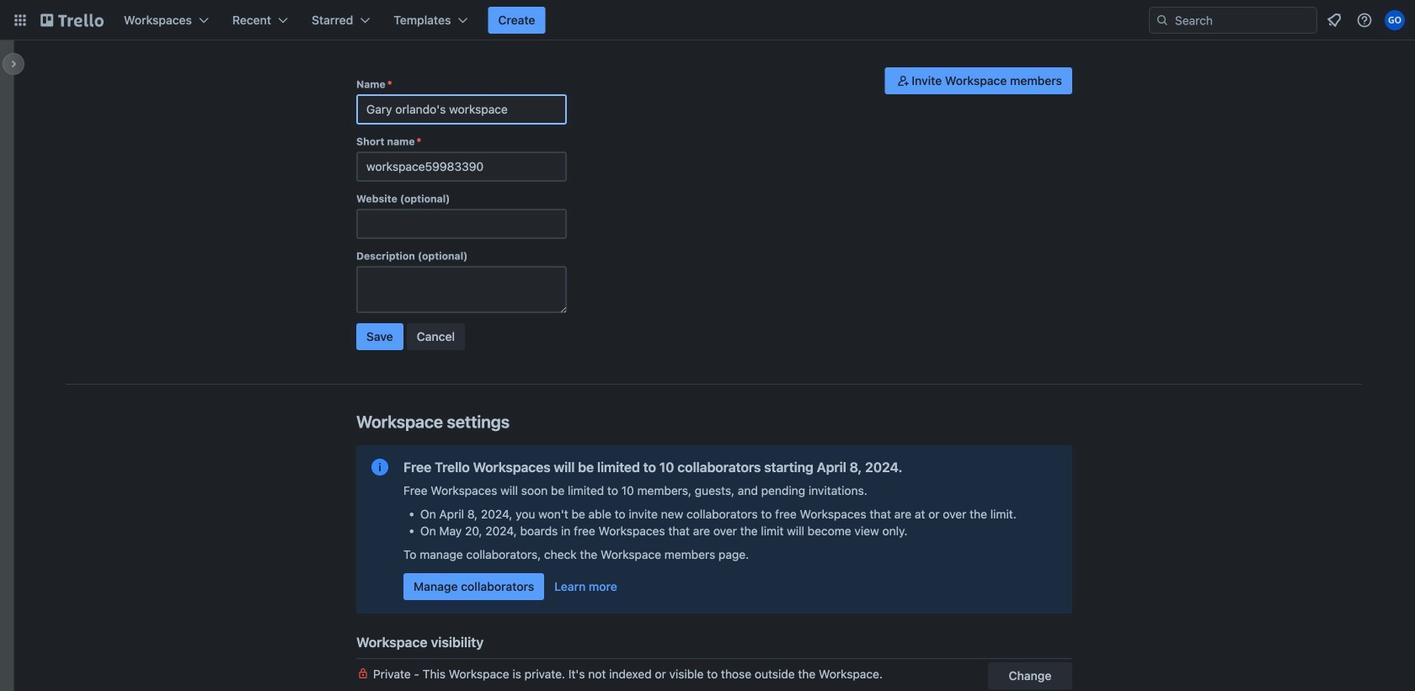Task type: describe. For each thing, give the bounding box(es) containing it.
gary orlando (garyorlando) image
[[1386, 10, 1406, 30]]

primary element
[[0, 0, 1416, 40]]

open information menu image
[[1357, 12, 1374, 29]]

sm image
[[895, 72, 912, 89]]



Task type: locate. For each thing, give the bounding box(es) containing it.
0 notifications image
[[1325, 10, 1345, 30]]

None text field
[[357, 209, 567, 239], [357, 266, 567, 314], [357, 209, 567, 239], [357, 266, 567, 314]]

None text field
[[357, 94, 567, 125], [357, 152, 567, 182], [357, 94, 567, 125], [357, 152, 567, 182]]

Search field
[[1170, 8, 1317, 33]]

back to home image
[[40, 7, 104, 34]]

search image
[[1156, 13, 1170, 27]]

organizationdetailform element
[[357, 78, 567, 357]]



Task type: vqa. For each thing, say whether or not it's contained in the screenshot.
the bottom "dream"
no



